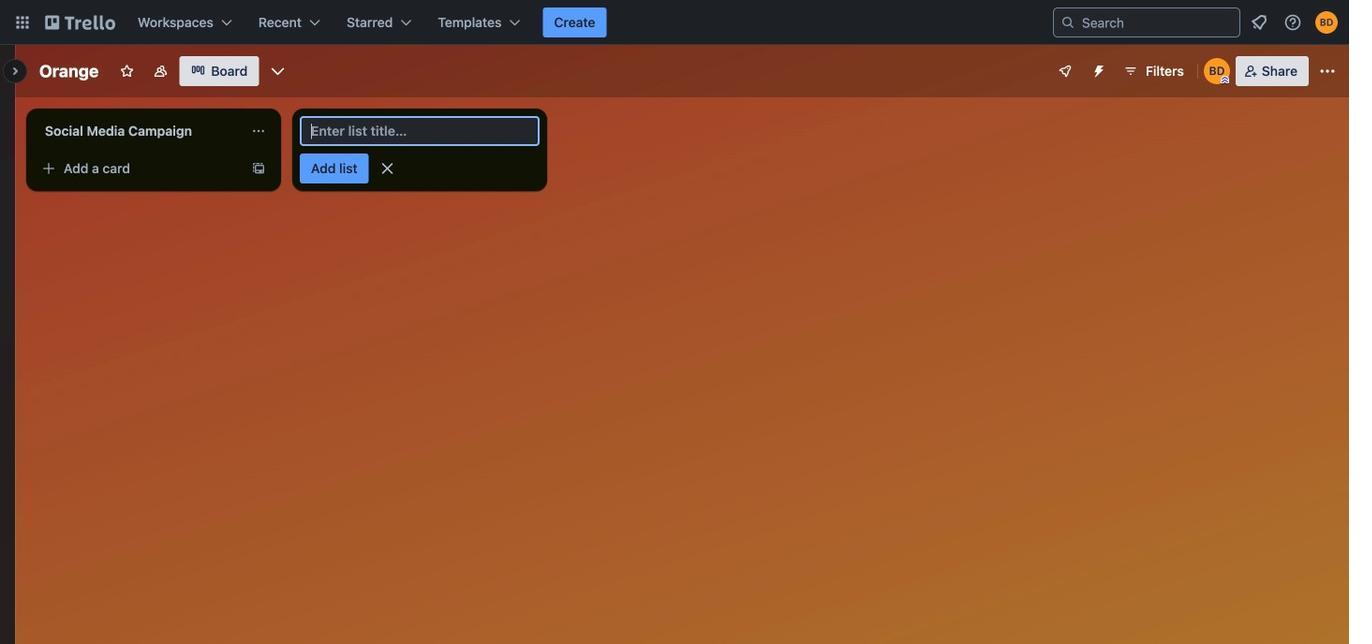 Task type: describe. For each thing, give the bounding box(es) containing it.
barb dwyer (barbdwyer3) image
[[1316, 11, 1339, 34]]

automation image
[[1085, 56, 1111, 82]]

search image
[[1061, 15, 1076, 30]]

power ups image
[[1058, 64, 1073, 79]]

create from template… image
[[251, 161, 266, 176]]

cancel list editing image
[[378, 159, 397, 178]]

barb dwyer (barbdwyer3) image
[[1204, 58, 1231, 84]]

open information menu image
[[1284, 13, 1303, 32]]

customize views image
[[268, 62, 287, 81]]

Enter list title… text field
[[300, 116, 540, 146]]

Board name text field
[[30, 56, 108, 86]]

star or unstar board image
[[119, 64, 134, 79]]

0 notifications image
[[1249, 11, 1271, 34]]



Task type: locate. For each thing, give the bounding box(es) containing it.
workspace visible image
[[153, 64, 168, 79]]

show menu image
[[1319, 62, 1338, 81]]

primary element
[[0, 0, 1350, 45]]

None text field
[[34, 116, 244, 146]]

Search field
[[1076, 9, 1240, 36]]

back to home image
[[45, 7, 115, 37]]



Task type: vqa. For each thing, say whether or not it's contained in the screenshot.
Social
no



